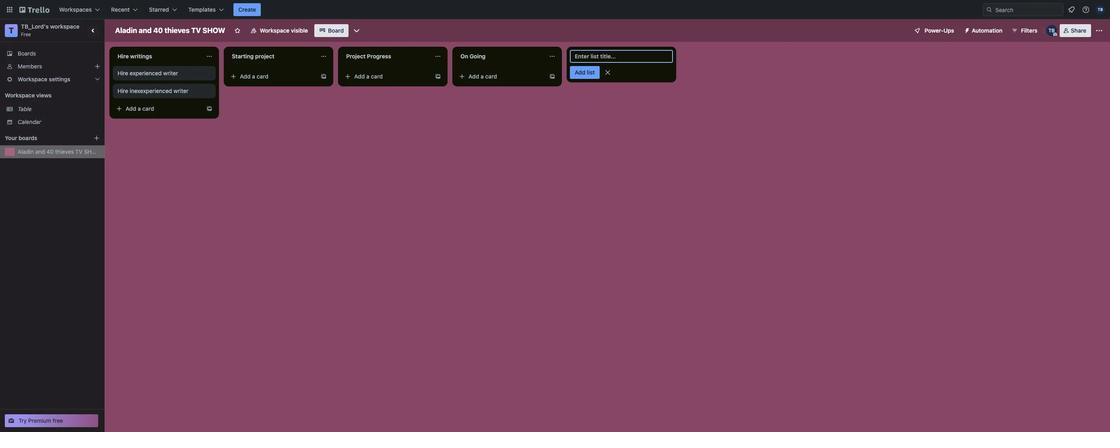 Task type: locate. For each thing, give the bounding box(es) containing it.
0 vertical spatial hire
[[118, 53, 129, 60]]

add down the on going
[[469, 73, 480, 80]]

hire
[[118, 53, 129, 60], [118, 70, 128, 77], [118, 87, 128, 94]]

sm image
[[961, 24, 973, 35]]

create
[[238, 6, 256, 13]]

1 horizontal spatial show
[[203, 26, 225, 35]]

thieves
[[165, 26, 190, 35], [55, 148, 74, 155]]

2 hire from the top
[[118, 70, 128, 77]]

and down starred on the left
[[139, 26, 152, 35]]

1 vertical spatial show
[[84, 148, 101, 155]]

aladin
[[115, 26, 137, 35], [18, 148, 34, 155]]

add a card for project
[[240, 73, 269, 80]]

aladin and 40 thieves tv show down your boards with 1 items 'element'
[[18, 148, 101, 155]]

writer for hire inexexperienced writer
[[174, 87, 189, 94]]

tb_lord's workspace link
[[21, 23, 80, 30]]

hire inexexperienced writer link
[[118, 87, 211, 95]]

0 vertical spatial show
[[203, 26, 225, 35]]

aladin and 40 thieves tv show inside board name text field
[[115, 26, 225, 35]]

add a card button down project progress text field
[[342, 70, 432, 83]]

add a card down project progress
[[354, 73, 383, 80]]

tv
[[191, 26, 201, 35], [75, 148, 83, 155]]

add a card for writings
[[126, 105, 154, 112]]

a down inexexperienced
[[138, 105, 141, 112]]

inexexperienced
[[130, 87, 172, 94]]

add list button
[[570, 66, 600, 79]]

0 vertical spatial writer
[[163, 70, 178, 77]]

add
[[575, 69, 586, 76], [240, 73, 251, 80], [354, 73, 365, 80], [469, 73, 480, 80], [126, 105, 136, 112]]

a down starting project
[[252, 73, 255, 80]]

1 horizontal spatial aladin
[[115, 26, 137, 35]]

workspace left visible
[[260, 27, 290, 34]]

aladin down the boards
[[18, 148, 34, 155]]

workspace inside popup button
[[18, 76, 47, 83]]

add a card down starting project
[[240, 73, 269, 80]]

1 horizontal spatial thieves
[[165, 26, 190, 35]]

1 vertical spatial hire
[[118, 70, 128, 77]]

your boards with 1 items element
[[5, 133, 81, 143]]

Board name text field
[[111, 24, 229, 37]]

visible
[[291, 27, 308, 34]]

card down project
[[257, 73, 269, 80]]

hire for hire inexexperienced writer
[[118, 87, 128, 94]]

add a card button down hire inexexperienced writer
[[113, 102, 203, 115]]

add a card button for project
[[227, 70, 317, 83]]

add a card button down starting project text box
[[227, 70, 317, 83]]

40 inside board name text field
[[153, 26, 163, 35]]

add a card button for progress
[[342, 70, 432, 83]]

add down project
[[354, 73, 365, 80]]

progress
[[367, 53, 391, 60]]

recent
[[111, 6, 130, 13]]

tv down templates
[[191, 26, 201, 35]]

1 horizontal spatial aladin and 40 thieves tv show
[[115, 26, 225, 35]]

create from template… image
[[435, 73, 441, 80], [206, 106, 213, 112]]

add left 'list'
[[575, 69, 586, 76]]

1 horizontal spatial 40
[[153, 26, 163, 35]]

writer down hire experienced writer link
[[174, 87, 189, 94]]

0 horizontal spatial 40
[[47, 148, 54, 155]]

0 horizontal spatial tv
[[75, 148, 83, 155]]

writer up hire inexexperienced writer link
[[163, 70, 178, 77]]

1 vertical spatial 40
[[47, 148, 54, 155]]

0 horizontal spatial aladin
[[18, 148, 34, 155]]

open information menu image
[[1083, 6, 1091, 14]]

card for progress
[[371, 73, 383, 80]]

hire left inexexperienced
[[118, 87, 128, 94]]

workspace up "table"
[[5, 92, 35, 99]]

0 horizontal spatial thieves
[[55, 148, 74, 155]]

1 hire from the top
[[118, 53, 129, 60]]

show inside board name text field
[[203, 26, 225, 35]]

hire inside text box
[[118, 53, 129, 60]]

cancel list editing image
[[604, 68, 612, 77]]

show down "add board" image
[[84, 148, 101, 155]]

t
[[9, 26, 14, 35]]

Hire writings text field
[[113, 50, 201, 63]]

aladin inside board name text field
[[115, 26, 137, 35]]

card
[[257, 73, 269, 80], [371, 73, 383, 80], [486, 73, 497, 80], [142, 105, 154, 112]]

thieves down your boards with 1 items 'element'
[[55, 148, 74, 155]]

thieves down starred dropdown button
[[165, 26, 190, 35]]

0 horizontal spatial aladin and 40 thieves tv show
[[18, 148, 101, 155]]

2 vertical spatial hire
[[118, 87, 128, 94]]

calendar link
[[18, 118, 100, 126]]

hire for hire writings
[[118, 53, 129, 60]]

try premium free
[[19, 417, 63, 424]]

writer
[[163, 70, 178, 77], [174, 87, 189, 94]]

workspace for workspace views
[[5, 92, 35, 99]]

tb_lord's
[[21, 23, 49, 30]]

try premium free button
[[5, 414, 98, 427]]

workspace
[[260, 27, 290, 34], [18, 76, 47, 83], [5, 92, 35, 99]]

writer for hire experienced writer
[[163, 70, 178, 77]]

1 horizontal spatial and
[[139, 26, 152, 35]]

primary element
[[0, 0, 1111, 19]]

1 horizontal spatial create from template… image
[[549, 73, 556, 80]]

board link
[[315, 24, 349, 37]]

aladin down recent dropdown button
[[115, 26, 137, 35]]

and down your boards with 1 items 'element'
[[35, 148, 45, 155]]

t link
[[5, 24, 18, 37]]

create button
[[234, 3, 261, 16]]

0 vertical spatial workspace
[[260, 27, 290, 34]]

hire left writings
[[118, 53, 129, 60]]

card for writings
[[142, 105, 154, 112]]

1 vertical spatial thieves
[[55, 148, 74, 155]]

hire down hire writings
[[118, 70, 128, 77]]

a
[[252, 73, 255, 80], [367, 73, 370, 80], [481, 73, 484, 80], [138, 105, 141, 112]]

power-
[[925, 27, 944, 34]]

list
[[587, 69, 595, 76]]

0 vertical spatial aladin
[[115, 26, 137, 35]]

create from template… image for project progress
[[435, 73, 441, 80]]

tv inside board name text field
[[191, 26, 201, 35]]

3 hire from the top
[[118, 87, 128, 94]]

aladin and 40 thieves tv show link
[[18, 148, 101, 156]]

experienced
[[130, 70, 162, 77]]

add down starting
[[240, 73, 251, 80]]

starting
[[232, 53, 254, 60]]

1 create from template… image from the left
[[321, 73, 327, 80]]

star or unstar board image
[[234, 27, 241, 34]]

1 horizontal spatial tv
[[191, 26, 201, 35]]

add a card button
[[227, 70, 317, 83], [342, 70, 432, 83], [456, 70, 546, 83], [113, 102, 203, 115]]

0 vertical spatial 40
[[153, 26, 163, 35]]

Enter list title… text field
[[570, 50, 673, 63]]

writings
[[130, 53, 152, 60]]

add down inexexperienced
[[126, 105, 136, 112]]

add a card down inexexperienced
[[126, 105, 154, 112]]

add a card button down on going text field
[[456, 70, 546, 83]]

1 vertical spatial aladin
[[18, 148, 34, 155]]

add a card for going
[[469, 73, 497, 80]]

aladin and 40 thieves tv show
[[115, 26, 225, 35], [18, 148, 101, 155]]

40
[[153, 26, 163, 35], [47, 148, 54, 155]]

2 create from template… image from the left
[[549, 73, 556, 80]]

starting project
[[232, 53, 275, 60]]

add a card down the going
[[469, 73, 497, 80]]

card down the progress
[[371, 73, 383, 80]]

0 horizontal spatial create from template… image
[[206, 106, 213, 112]]

add a card
[[240, 73, 269, 80], [354, 73, 383, 80], [469, 73, 497, 80], [126, 105, 154, 112]]

1 vertical spatial create from template… image
[[206, 106, 213, 112]]

card down on going text field
[[486, 73, 497, 80]]

card down inexexperienced
[[142, 105, 154, 112]]

and
[[139, 26, 152, 35], [35, 148, 45, 155]]

aladin and 40 thieves tv show down starred dropdown button
[[115, 26, 225, 35]]

add board image
[[93, 135, 100, 141]]

workspace down members
[[18, 76, 47, 83]]

customize views image
[[353, 27, 361, 35]]

0 horizontal spatial create from template… image
[[321, 73, 327, 80]]

1 vertical spatial and
[[35, 148, 45, 155]]

show
[[203, 26, 225, 35], [84, 148, 101, 155]]

40 down starred on the left
[[153, 26, 163, 35]]

1 vertical spatial tv
[[75, 148, 83, 155]]

settings
[[49, 76, 70, 83]]

1 vertical spatial workspace
[[18, 76, 47, 83]]

a down the going
[[481, 73, 484, 80]]

hire writings
[[118, 53, 152, 60]]

create from template… image for on going
[[549, 73, 556, 80]]

0 vertical spatial and
[[139, 26, 152, 35]]

show down the templates popup button
[[203, 26, 225, 35]]

templates button
[[184, 3, 229, 16]]

workspace visible button
[[246, 24, 313, 37]]

0 horizontal spatial show
[[84, 148, 101, 155]]

workspace views
[[5, 92, 52, 99]]

hire experienced writer
[[118, 70, 178, 77]]

add a card button for going
[[456, 70, 546, 83]]

0 vertical spatial thieves
[[165, 26, 190, 35]]

0 vertical spatial tv
[[191, 26, 201, 35]]

2 vertical spatial workspace
[[5, 92, 35, 99]]

workspace visible
[[260, 27, 308, 34]]

workspace inside button
[[260, 27, 290, 34]]

recent button
[[106, 3, 143, 16]]

0 vertical spatial create from template… image
[[435, 73, 441, 80]]

create from template… image
[[321, 73, 327, 80], [549, 73, 556, 80]]

add list
[[575, 69, 595, 76]]

views
[[36, 92, 52, 99]]

a down project progress
[[367, 73, 370, 80]]

40 down your boards with 1 items 'element'
[[47, 148, 54, 155]]

table
[[18, 106, 32, 112]]

search image
[[987, 6, 993, 13]]

premium
[[28, 417, 51, 424]]

create from template… image for hire writings
[[206, 106, 213, 112]]

tyler black (tylerblack44) image
[[1096, 5, 1106, 15]]

a for progress
[[367, 73, 370, 80]]

1 horizontal spatial create from template… image
[[435, 73, 441, 80]]

tv down calendar link
[[75, 148, 83, 155]]

0 vertical spatial aladin and 40 thieves tv show
[[115, 26, 225, 35]]

0 horizontal spatial and
[[35, 148, 45, 155]]

going
[[470, 53, 486, 60]]

1 vertical spatial writer
[[174, 87, 189, 94]]

members
[[18, 63, 42, 70]]



Task type: describe. For each thing, give the bounding box(es) containing it.
power-ups button
[[909, 24, 960, 37]]

thieves inside "link"
[[55, 148, 74, 155]]

members link
[[0, 60, 105, 73]]

boards
[[19, 135, 37, 141]]

your
[[5, 135, 17, 141]]

show menu image
[[1096, 27, 1104, 35]]

a for writings
[[138, 105, 141, 112]]

workspaces
[[59, 6, 92, 13]]

aladin inside "aladin and 40 thieves tv show" "link"
[[18, 148, 34, 155]]

a for project
[[252, 73, 255, 80]]

add a card button for writings
[[113, 102, 203, 115]]

on going
[[461, 53, 486, 60]]

on
[[461, 53, 469, 60]]

add for hire writings
[[126, 105, 136, 112]]

automation button
[[961, 24, 1008, 37]]

free
[[53, 417, 63, 424]]

hire inexexperienced writer
[[118, 87, 189, 94]]

project
[[346, 53, 366, 60]]

project
[[255, 53, 275, 60]]

power-ups
[[925, 27, 955, 34]]

tb_lord (tylerblack44) image
[[1047, 25, 1058, 36]]

templates
[[188, 6, 216, 13]]

thieves inside board name text field
[[165, 26, 190, 35]]

add for on going
[[469, 73, 480, 80]]

hire experienced writer link
[[118, 69, 211, 77]]

0 notifications image
[[1067, 5, 1077, 15]]

On Going text field
[[456, 50, 545, 63]]

this member is an admin of this board. image
[[1054, 33, 1058, 36]]

workspace
[[50, 23, 80, 30]]

automation
[[973, 27, 1003, 34]]

try
[[19, 417, 27, 424]]

free
[[21, 31, 31, 37]]

1 vertical spatial aladin and 40 thieves tv show
[[18, 148, 101, 155]]

starred button
[[144, 3, 182, 16]]

add for project progress
[[354, 73, 365, 80]]

Search field
[[993, 4, 1064, 16]]

share button
[[1060, 24, 1092, 37]]

Starting project text field
[[227, 50, 316, 63]]

Project Progress text field
[[342, 50, 430, 63]]

calendar
[[18, 118, 41, 125]]

workspace settings
[[18, 76, 70, 83]]

tb_lord's workspace free
[[21, 23, 80, 37]]

project progress
[[346, 53, 391, 60]]

create from template… image for starting project
[[321, 73, 327, 80]]

card for going
[[486, 73, 497, 80]]

board
[[328, 27, 344, 34]]

workspaces button
[[54, 3, 105, 16]]

add inside button
[[575, 69, 586, 76]]

workspace for workspace settings
[[18, 76, 47, 83]]

boards
[[18, 50, 36, 57]]

hire for hire experienced writer
[[118, 70, 128, 77]]

filters button
[[1010, 24, 1041, 37]]

starred
[[149, 6, 169, 13]]

show inside "aladin and 40 thieves tv show" "link"
[[84, 148, 101, 155]]

table link
[[18, 105, 100, 113]]

and inside "link"
[[35, 148, 45, 155]]

card for project
[[257, 73, 269, 80]]

workspace navigation collapse icon image
[[88, 25, 99, 36]]

filters
[[1022, 27, 1038, 34]]

boards link
[[0, 47, 105, 60]]

workspace for workspace visible
[[260, 27, 290, 34]]

workspace settings button
[[0, 73, 105, 86]]

share
[[1072, 27, 1087, 34]]

your boards
[[5, 135, 37, 141]]

40 inside "aladin and 40 thieves tv show" "link"
[[47, 148, 54, 155]]

ups
[[944, 27, 955, 34]]

tv inside "link"
[[75, 148, 83, 155]]

a for going
[[481, 73, 484, 80]]

back to home image
[[19, 3, 50, 16]]

and inside board name text field
[[139, 26, 152, 35]]

add for starting project
[[240, 73, 251, 80]]

add a card for progress
[[354, 73, 383, 80]]



Task type: vqa. For each thing, say whether or not it's contained in the screenshot.
a
yes



